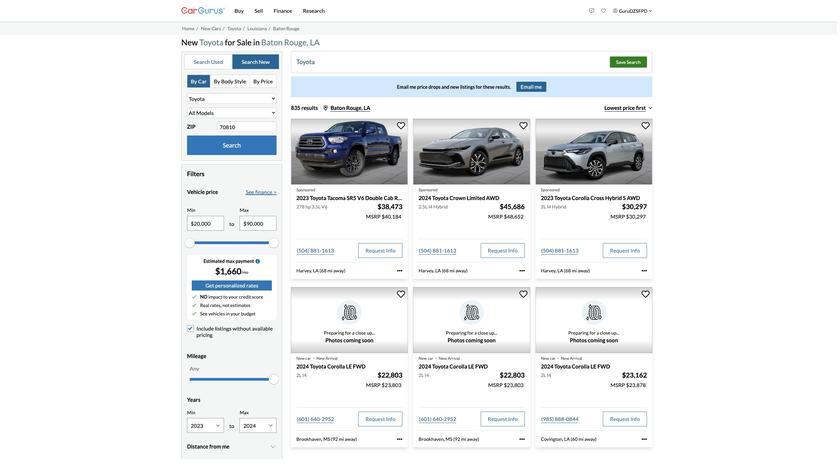 Task type: locate. For each thing, give the bounding box(es) containing it.
away) for $30,297 (504) 881-1613 button
[[578, 268, 590, 274]]

2 horizontal spatial le
[[591, 364, 597, 370]]

0 horizontal spatial (92
[[331, 437, 338, 442]]

new toyota for sale in baton rouge, la
[[181, 37, 320, 47]]

search down new toyota for sale in baton rouge, la
[[242, 59, 258, 65]]

sponsored inside sponsored 2023 toyota tacoma sr5 v6 double cab rwd
[[297, 187, 315, 192]]

by car
[[191, 78, 207, 84]]

request info button for (985) 888-0844 button
[[603, 412, 647, 427]]

to left the max text box
[[229, 221, 234, 227]]

sell
[[255, 7, 263, 14]]

2 1613 from the left
[[444, 247, 457, 254]]

(601) 640-2952
[[297, 416, 334, 423], [419, 416, 457, 423]]

0 horizontal spatial 2l i4
[[297, 373, 307, 378]]

to up real rates, not estimates on the left of the page
[[223, 294, 228, 300]]

2 ellipsis h image from the left
[[520, 268, 525, 274]]

2 (601) 640-2952 button from the left
[[419, 412, 457, 427]]

1 horizontal spatial arrival
[[448, 356, 460, 361]]

1 horizontal spatial 2l i4
[[419, 373, 429, 378]]

your down "estimates"
[[231, 311, 240, 317]]

0 horizontal spatial sponsored
[[297, 187, 315, 192]]

1 (504) 881-1613 button from the left
[[297, 243, 335, 258]]

1 vertical spatial chevron down image
[[270, 445, 277, 450]]

2 (504) 881-1613 from the left
[[419, 247, 457, 254]]

3 (504) from the left
[[542, 247, 554, 254]]

0 horizontal spatial chevron down image
[[270, 445, 277, 450]]

2023 inside sponsored 2023 toyota tacoma sr5 v6 double cab rwd
[[297, 195, 309, 201]]

price
[[417, 84, 428, 90], [206, 189, 218, 195]]

1 horizontal spatial new car · new arrival 2024 toyota corolla le fwd
[[419, 352, 488, 370]]

search left used
[[194, 59, 210, 65]]

le for (985) 888-0844 button
[[591, 364, 597, 370]]

0 horizontal spatial (601)
[[297, 416, 310, 423]]

email right results.
[[521, 84, 534, 90]]

2 (504) from the left
[[419, 247, 432, 254]]

menu bar containing buy
[[225, 0, 586, 22]]

1 horizontal spatial (601)
[[419, 416, 432, 423]]

away)
[[334, 268, 346, 274], [456, 268, 468, 274], [578, 268, 590, 274], [345, 437, 357, 442], [467, 437, 480, 442], [585, 437, 597, 442]]

for left sale
[[225, 37, 236, 47]]

0 horizontal spatial le
[[346, 364, 352, 370]]

2 horizontal spatial new car · new arrival 2024 toyota corolla le fwd
[[541, 352, 611, 370]]

max up the max text box
[[240, 208, 249, 213]]

search right save
[[627, 59, 641, 65]]

2 horizontal spatial car
[[550, 356, 556, 361]]

2 check image from the top
[[192, 312, 197, 316]]

buy button
[[229, 0, 249, 22]]

/ right cars at the left top
[[223, 26, 225, 31]]

2 2023 from the left
[[541, 195, 554, 201]]

3 le from the left
[[591, 364, 597, 370]]

2 harvey, la (68 mi away) from the left
[[419, 268, 468, 274]]

listings right "new"
[[460, 84, 475, 90]]

$23,162
[[622, 371, 647, 379]]

1 $22,803 from the left
[[378, 371, 403, 379]]

0 horizontal spatial ms
[[324, 437, 330, 442]]

1 horizontal spatial (504) 881-1613 button
[[419, 243, 457, 258]]

results.
[[496, 84, 511, 90]]

baton down louisiana link
[[261, 37, 283, 47]]

2023 up 2l i4 hybrid
[[541, 195, 554, 201]]

0 vertical spatial min
[[187, 208, 195, 213]]

no impact to your credit score
[[200, 294, 263, 300]]

$48,652
[[504, 213, 524, 220]]

0 vertical spatial your
[[229, 294, 238, 300]]

(68
[[320, 268, 327, 274], [442, 268, 449, 274], [564, 268, 571, 274]]

1 vertical spatial your
[[231, 311, 240, 317]]

0 horizontal spatial brookhaven,
[[297, 437, 323, 442]]

min down vehicle
[[187, 208, 195, 213]]

1 (92 from the left
[[331, 437, 338, 442]]

2 (68 from the left
[[442, 268, 449, 274]]

1 brookhaven, ms (92 mi away) from the left
[[297, 437, 357, 442]]

2 $23,803 from the left
[[504, 382, 524, 389]]

see vehicles in your budget
[[200, 311, 256, 317]]

(60
[[571, 437, 578, 442]]

1 horizontal spatial (601) 640-2952
[[419, 416, 457, 423]]

3 881- from the left
[[555, 247, 566, 254]]

email
[[521, 84, 534, 90], [397, 84, 409, 90]]

msrp inside $30,297 msrp $30,297
[[611, 213, 625, 220]]

2 ms from the left
[[446, 437, 453, 442]]

0 horizontal spatial new car · new arrival 2024 toyota corolla le fwd
[[297, 352, 366, 370]]

1 horizontal spatial $22,803 msrp $23,803
[[489, 371, 525, 389]]

see left the finance
[[246, 189, 254, 195]]

1 horizontal spatial (68
[[442, 268, 449, 274]]

mileage
[[187, 353, 206, 359]]

2 (92 from the left
[[454, 437, 461, 442]]

881- for $38,473
[[311, 247, 322, 254]]

check image down check icon
[[192, 312, 197, 316]]

ellipsis h image
[[397, 437, 403, 442], [520, 437, 525, 442], [642, 437, 647, 442]]

by left car
[[191, 78, 197, 84]]

0 vertical spatial v6
[[358, 195, 365, 201]]

sponsored inside sponsored 2023 toyota corolla cross hybrid s awd
[[541, 187, 560, 192]]

(504) 881-1613 for $30,297
[[542, 247, 579, 254]]

1 brookhaven, from the left
[[297, 437, 323, 442]]

0 horizontal spatial (504) 881-1613
[[297, 247, 334, 254]]

1 vertical spatial rouge,
[[346, 105, 363, 111]]

v6 right "3.5l" at the left of page
[[322, 204, 328, 210]]

2 arrival from the left
[[448, 356, 460, 361]]

2 horizontal spatial 2l i4
[[541, 373, 552, 378]]

fwd for second ellipsis h image
[[476, 364, 488, 370]]

1 horizontal spatial rouge,
[[346, 105, 363, 111]]

search down zip telephone field
[[223, 142, 241, 149]]

2 horizontal spatial by
[[254, 78, 260, 84]]

1 2l i4 from the left
[[297, 373, 307, 378]]

1 horizontal spatial (601) 640-2952 button
[[419, 412, 457, 427]]

1 horizontal spatial harvey, la (68 mi away)
[[419, 268, 468, 274]]

1 horizontal spatial email
[[521, 84, 534, 90]]

1 ellipsis h image from the left
[[397, 268, 403, 274]]

1 awd from the left
[[486, 195, 500, 201]]

msrp inside $23,162 msrp $23,878
[[611, 382, 625, 389]]

1 new car · new arrival 2024 toyota corolla le fwd from the left
[[297, 352, 366, 370]]

baton
[[273, 26, 286, 31], [261, 37, 283, 47], [331, 105, 345, 111]]

1 horizontal spatial awd
[[627, 195, 641, 201]]

2 vehicle photo unavailable image from the left
[[414, 288, 530, 353]]

3 harvey, from the left
[[541, 268, 557, 274]]

3 harvey, la (68 mi away) from the left
[[541, 268, 590, 274]]

0 horizontal spatial (504) 881-1613 button
[[297, 243, 335, 258]]

(504) for $45,686
[[419, 247, 432, 254]]

2 harvey, from the left
[[419, 268, 435, 274]]

corolla for third ellipsis h image from the left
[[572, 364, 590, 370]]

3 ellipsis h image from the left
[[642, 268, 647, 274]]

ms
[[324, 437, 330, 442], [446, 437, 453, 442]]

·
[[313, 352, 315, 364], [435, 352, 438, 364], [557, 352, 560, 364]]

corolla
[[572, 195, 590, 201], [328, 364, 345, 370], [450, 364, 468, 370], [572, 364, 590, 370]]

1 horizontal spatial (92
[[454, 437, 461, 442]]

$23,162 msrp $23,878
[[611, 371, 647, 389]]

2 horizontal spatial fwd
[[598, 364, 611, 370]]

/ right louisiana link
[[269, 26, 271, 31]]

0 horizontal spatial by
[[191, 78, 197, 84]]

0 horizontal spatial 1613
[[322, 247, 334, 254]]

fwd for 3rd ellipsis h image from the right
[[353, 364, 366, 370]]

search for search new
[[242, 59, 258, 65]]

email for email me price drops and new listings for these results.
[[397, 84, 409, 90]]

1 vertical spatial min
[[187, 410, 195, 416]]

0 horizontal spatial v6
[[322, 204, 328, 210]]

3 vehicle photo unavailable image from the left
[[536, 288, 653, 353]]

1 check image from the top
[[192, 295, 197, 300]]

1 horizontal spatial ellipsis h image
[[520, 268, 525, 274]]

1 1613 from the left
[[322, 247, 334, 254]]

awd right 'limited' at right top
[[486, 195, 500, 201]]

email me
[[521, 84, 542, 90]]

le
[[346, 364, 352, 370], [469, 364, 474, 370], [591, 364, 597, 370]]

(601) 640-2952 for 3rd ellipsis h image from the right
[[297, 416, 334, 423]]

2 horizontal spatial ellipsis h image
[[642, 268, 647, 274]]

1 horizontal spatial 2952
[[444, 416, 457, 423]]

2l i4
[[297, 373, 307, 378], [419, 373, 429, 378], [541, 373, 552, 378]]

0 horizontal spatial 2023
[[297, 195, 309, 201]]

1 (601) 640-2952 button from the left
[[297, 412, 335, 427]]

1 vertical spatial check image
[[192, 312, 197, 316]]

without
[[233, 326, 251, 332]]

fwd
[[353, 364, 366, 370], [476, 364, 488, 370], [598, 364, 611, 370]]

2 brookhaven, ms (92 mi away) from the left
[[419, 437, 480, 442]]

not
[[223, 303, 230, 308]]

3 (68 from the left
[[564, 268, 571, 274]]

1 (504) from the left
[[297, 247, 310, 254]]

sponsored for $45,686
[[419, 187, 438, 192]]

0 horizontal spatial for
[[225, 37, 236, 47]]

2 2l i4 from the left
[[419, 373, 429, 378]]

2 horizontal spatial hybrid
[[606, 195, 622, 201]]

1 horizontal spatial price
[[417, 84, 428, 90]]

0 horizontal spatial brookhaven, ms (92 mi away)
[[297, 437, 357, 442]]

harvey, la (68 mi away) for $45,686
[[419, 268, 468, 274]]

$23,878
[[627, 382, 646, 389]]

harvey, la (68 mi away)
[[297, 268, 346, 274], [419, 268, 468, 274], [541, 268, 590, 274]]

1 fwd from the left
[[353, 364, 366, 370]]

by for by car
[[191, 78, 197, 84]]

(601) 640-2952 for second ellipsis h image
[[419, 416, 457, 423]]

2 horizontal spatial arrival
[[570, 356, 583, 361]]

for left these
[[476, 84, 482, 90]]

0 horizontal spatial $23,803
[[382, 382, 402, 389]]

baton left rouge
[[273, 26, 286, 31]]

3 2l i4 from the left
[[541, 373, 552, 378]]

1 horizontal spatial 881-
[[433, 247, 444, 254]]

0 vertical spatial baton
[[273, 26, 286, 31]]

2 horizontal spatial sponsored
[[541, 187, 560, 192]]

3 1613 from the left
[[566, 247, 579, 254]]

2l
[[541, 204, 546, 210], [297, 373, 302, 378], [419, 373, 424, 378], [541, 373, 546, 378]]

0 horizontal spatial ·
[[313, 352, 315, 364]]

278 hp 3.5l v6
[[297, 204, 328, 210]]

1 harvey, la (68 mi away) from the left
[[297, 268, 346, 274]]

gurudzsfpd button
[[610, 1, 656, 20]]

price right vehicle
[[206, 189, 218, 195]]

me inside button
[[535, 84, 542, 90]]

real
[[200, 303, 209, 308]]

1 2023 from the left
[[297, 195, 309, 201]]

mi for 3rd ellipsis h image from the right
[[339, 437, 344, 442]]

tab list
[[185, 54, 279, 70], [187, 75, 277, 88]]

2 · from the left
[[435, 352, 438, 364]]

v6 right sr5
[[358, 195, 365, 201]]

Min text field
[[188, 217, 224, 231]]

(601) 640-2952 button for second ellipsis h image
[[419, 412, 457, 427]]

1 · from the left
[[313, 352, 315, 364]]

by inside "tab"
[[214, 78, 220, 84]]

2 horizontal spatial me
[[535, 84, 542, 90]]

chevron down image inside the distance from me "dropdown button"
[[270, 445, 277, 450]]

1 horizontal spatial 640-
[[433, 416, 444, 423]]

la for $38,473
[[313, 268, 319, 274]]

3 (504) 881-1613 from the left
[[542, 247, 579, 254]]

see down real
[[200, 311, 208, 317]]

any
[[190, 365, 199, 372]]

tab list down used
[[187, 75, 277, 88]]

check image
[[192, 295, 197, 300], [192, 312, 197, 316]]

results
[[302, 105, 318, 111]]

car
[[306, 356, 311, 361], [428, 356, 434, 361], [550, 356, 556, 361]]

email for email me
[[521, 84, 534, 90]]

search new tab
[[233, 55, 279, 69]]

1613 for $38,473
[[322, 247, 334, 254]]

2 horizontal spatial harvey, la (68 mi away)
[[541, 268, 590, 274]]

1 horizontal spatial car
[[428, 356, 434, 361]]

msrp for (504) 881-1613 button for $38,473
[[366, 213, 381, 220]]

2 vertical spatial baton
[[331, 105, 345, 111]]

3 by from the left
[[254, 78, 260, 84]]

/ right home
[[197, 26, 198, 31]]

pricing
[[197, 332, 213, 338]]

check image up check icon
[[192, 295, 197, 300]]

0 horizontal spatial harvey,
[[297, 268, 312, 274]]

sponsored up 2.5l on the top right of the page
[[419, 187, 438, 192]]

1 horizontal spatial ·
[[435, 352, 438, 364]]

msrp for (985) 888-0844 button
[[611, 382, 625, 389]]

1 horizontal spatial vehicle photo unavailable image
[[414, 288, 530, 353]]

2023 inside sponsored 2023 toyota corolla cross hybrid s awd
[[541, 195, 554, 201]]

1 horizontal spatial (504)
[[419, 247, 432, 254]]

mi for second ellipsis h image
[[461, 437, 467, 442]]

user icon image
[[614, 8, 618, 13]]

2 881- from the left
[[433, 247, 444, 254]]

request info button for (504) 881-1613 button for $38,473
[[359, 243, 403, 258]]

0 vertical spatial check image
[[192, 295, 197, 300]]

/ right toyota link
[[243, 26, 245, 31]]

listings
[[460, 84, 475, 90], [215, 326, 232, 332]]

menu bar
[[225, 0, 586, 22]]

1 (504) 881-1613 from the left
[[297, 247, 334, 254]]

hybrid for $45,686
[[434, 204, 448, 210]]

to
[[229, 221, 234, 227], [223, 294, 228, 300], [229, 423, 234, 430]]

finance
[[255, 189, 273, 195]]

toyota inside sponsored 2023 toyota corolla cross hybrid s awd
[[555, 195, 571, 201]]

0 horizontal spatial ellipsis h image
[[397, 268, 403, 274]]

0 vertical spatial in
[[253, 37, 260, 47]]

request
[[366, 247, 385, 254], [488, 247, 508, 254], [610, 247, 630, 254], [366, 416, 385, 423], [488, 416, 508, 423], [610, 416, 630, 423]]

2023 up '278'
[[297, 195, 309, 201]]

3 sponsored from the left
[[541, 187, 560, 192]]

0 horizontal spatial 2952
[[322, 416, 334, 423]]

by
[[191, 78, 197, 84], [214, 78, 220, 84], [254, 78, 260, 84]]

1 horizontal spatial for
[[476, 84, 482, 90]]

2023 for $38,473
[[297, 195, 309, 201]]

by inside tab
[[191, 78, 197, 84]]

1 horizontal spatial (504) 881-1613
[[419, 247, 457, 254]]

1 horizontal spatial chevron down image
[[649, 9, 653, 13]]

2 car from the left
[[428, 356, 434, 361]]

to up the distance from me "dropdown button"
[[229, 423, 234, 430]]

hybrid for $30,297
[[552, 204, 567, 210]]

sponsored inside sponsored 2024 toyota crown limited awd
[[419, 187, 438, 192]]

hybrid inside sponsored 2023 toyota corolla cross hybrid s awd
[[606, 195, 622, 201]]

new
[[451, 84, 459, 90]]

2l i4 for second ellipsis h image
[[419, 373, 429, 378]]

1 881- from the left
[[311, 247, 322, 254]]

3.5l
[[312, 204, 321, 210]]

by left body
[[214, 78, 220, 84]]

(68 for $38,473
[[320, 268, 327, 274]]

3 fwd from the left
[[598, 364, 611, 370]]

listings down see vehicles in your budget
[[215, 326, 232, 332]]

2 horizontal spatial (68
[[564, 268, 571, 274]]

1 horizontal spatial $22,803
[[500, 371, 525, 379]]

awd right s
[[627, 195, 641, 201]]

mi for third ellipsis h image from the left
[[579, 437, 584, 442]]

chevron down image
[[649, 9, 653, 13], [270, 445, 277, 450]]

in right sale
[[253, 37, 260, 47]]

(504) 881-1613 for $38,473
[[297, 247, 334, 254]]

(601)
[[297, 416, 310, 423], [419, 416, 432, 423]]

your up "estimates"
[[229, 294, 238, 300]]

sponsored up hp at the top left of the page
[[297, 187, 315, 192]]

include listings without available pricing
[[197, 326, 273, 338]]

2 horizontal spatial vehicle photo unavailable image
[[536, 288, 653, 353]]

msrp inside $45,686 msrp $48,652
[[489, 213, 503, 220]]

2 (601) 640-2952 from the left
[[419, 416, 457, 423]]

1 horizontal spatial brookhaven,
[[419, 437, 445, 442]]

rouge, right map marker alt icon
[[346, 105, 363, 111]]

search
[[194, 59, 210, 65], [242, 59, 258, 65], [627, 59, 641, 65], [223, 142, 241, 149]]

0 horizontal spatial rouge,
[[284, 37, 309, 47]]

baton right map marker alt icon
[[331, 105, 345, 111]]

2 new car · new arrival 2024 toyota corolla le fwd from the left
[[419, 352, 488, 370]]

i4 for $30,297 (504) 881-1613 button
[[547, 204, 552, 210]]

la
[[310, 37, 320, 47], [364, 105, 371, 111], [313, 268, 319, 274], [436, 268, 441, 274], [558, 268, 564, 274], [565, 437, 570, 442]]

2 fwd from the left
[[476, 364, 488, 370]]

3 arrival from the left
[[570, 356, 583, 361]]

2 $22,803 from the left
[[500, 371, 525, 379]]

tab list up by body style
[[185, 54, 279, 70]]

2 by from the left
[[214, 78, 220, 84]]

1 le from the left
[[346, 364, 352, 370]]

vehicle photo unavailable image
[[291, 288, 408, 353], [414, 288, 530, 353], [536, 288, 653, 353]]

max
[[240, 208, 249, 213], [240, 410, 249, 416]]

$22,803 msrp $23,803
[[366, 371, 403, 389], [489, 371, 525, 389]]

Max text field
[[240, 217, 276, 231]]

away) for (504) 881-1613 button for $45,686
[[456, 268, 468, 274]]

1 (601) 640-2952 from the left
[[297, 416, 334, 423]]

sponsored
[[297, 187, 315, 192], [419, 187, 438, 192], [541, 187, 560, 192]]

1 horizontal spatial by
[[214, 78, 220, 84]]

2 sponsored from the left
[[419, 187, 438, 192]]

by left price
[[254, 78, 260, 84]]

search inside tab
[[242, 59, 258, 65]]

by price
[[254, 78, 273, 84]]

email left drops
[[397, 84, 409, 90]]

881-
[[311, 247, 322, 254], [433, 247, 444, 254], [555, 247, 566, 254]]

toyota link
[[227, 26, 241, 31]]

1 $23,803 from the left
[[382, 382, 402, 389]]

1 horizontal spatial brookhaven, ms (92 mi away)
[[419, 437, 480, 442]]

la for $45,686
[[436, 268, 441, 274]]

1 (68 from the left
[[320, 268, 327, 274]]

covington, la (60 mi away)
[[541, 437, 597, 442]]

hp
[[306, 204, 311, 210]]

2 (504) 881-1613 button from the left
[[419, 243, 457, 258]]

1 horizontal spatial hybrid
[[552, 204, 567, 210]]

(504) 881-1613 button for $45,686
[[419, 243, 457, 258]]

1613 for $30,297
[[566, 247, 579, 254]]

1 horizontal spatial sponsored
[[419, 187, 438, 192]]

0 horizontal spatial $22,803 msrp $23,803
[[366, 371, 403, 389]]

2 2952 from the left
[[444, 416, 457, 423]]

3 new car · new arrival 2024 toyota corolla le fwd from the left
[[541, 352, 611, 370]]

toyota inside sponsored 2024 toyota crown limited awd
[[432, 195, 449, 201]]

2952
[[322, 416, 334, 423], [444, 416, 457, 423]]

msrp inside $38,473 msrp $40,184
[[366, 213, 381, 220]]

0 horizontal spatial email
[[397, 84, 409, 90]]

(504)
[[297, 247, 310, 254], [419, 247, 432, 254], [542, 247, 554, 254]]

1 vertical spatial baton
[[261, 37, 283, 47]]

1 vertical spatial max
[[240, 410, 249, 416]]

ellipsis h image
[[397, 268, 403, 274], [520, 268, 525, 274], [642, 268, 647, 274]]

0 horizontal spatial (68
[[320, 268, 327, 274]]

info circle image
[[256, 259, 260, 264]]

max down years dropdown button on the bottom of page
[[240, 410, 249, 416]]

email inside email me button
[[521, 84, 534, 90]]

your for credit
[[229, 294, 238, 300]]

2 brookhaven, from the left
[[419, 437, 445, 442]]

by inside tab
[[254, 78, 260, 84]]

msrp for (504) 881-1613 button for $45,686
[[489, 213, 503, 220]]

1613
[[322, 247, 334, 254], [444, 247, 457, 254], [566, 247, 579, 254]]

impact
[[208, 294, 223, 300]]

me for email me price drops and new listings for these results.
[[410, 84, 416, 90]]

get
[[206, 283, 214, 289]]

0 horizontal spatial 640-
[[311, 416, 322, 423]]

price left drops
[[417, 84, 428, 90]]

1 horizontal spatial ms
[[446, 437, 453, 442]]

2 le from the left
[[469, 364, 474, 370]]

hybrid
[[606, 195, 622, 201], [434, 204, 448, 210], [552, 204, 567, 210]]

v6
[[358, 195, 365, 201], [322, 204, 328, 210]]

1 sponsored from the left
[[297, 187, 315, 192]]

baton rouge, la button
[[324, 105, 371, 111]]

request info button
[[359, 243, 403, 258], [481, 243, 525, 258], [603, 243, 647, 258], [359, 412, 403, 427], [481, 412, 525, 427], [603, 412, 647, 427]]

by car tab
[[188, 75, 211, 88]]

see finance >
[[246, 189, 277, 195]]

sell button
[[249, 0, 269, 22]]

in down not in the left of the page
[[226, 311, 230, 317]]

1 horizontal spatial 2023
[[541, 195, 554, 201]]

credit
[[239, 294, 251, 300]]

sponsored up 2l i4 hybrid
[[541, 187, 560, 192]]

3 (504) 881-1613 button from the left
[[541, 243, 579, 258]]

harvey,
[[297, 268, 312, 274], [419, 268, 435, 274], [541, 268, 557, 274]]

1 by from the left
[[191, 78, 197, 84]]

2 $22,803 msrp $23,803 from the left
[[489, 371, 525, 389]]

search inside "tab"
[[194, 59, 210, 65]]

3 car from the left
[[550, 356, 556, 361]]

1 vertical spatial tab list
[[187, 75, 277, 88]]

3 · from the left
[[557, 352, 560, 364]]

request info
[[366, 247, 396, 254], [488, 247, 518, 254], [610, 247, 640, 254], [366, 416, 396, 423], [488, 416, 518, 423], [610, 416, 640, 423]]

estimated max payment
[[204, 259, 254, 264]]

0 horizontal spatial see
[[200, 311, 208, 317]]

louisiana
[[248, 26, 267, 31]]

request for 3rd ellipsis h image from the right
[[366, 416, 385, 423]]

1 harvey, from the left
[[297, 268, 312, 274]]

rouge, down rouge
[[284, 37, 309, 47]]

see
[[246, 189, 254, 195], [200, 311, 208, 317]]

1 vehicle photo unavailable image from the left
[[291, 288, 408, 353]]

ellipsis h image for $38,473
[[397, 268, 403, 274]]

$22,803
[[378, 371, 403, 379], [500, 371, 525, 379]]

min down years
[[187, 410, 195, 416]]

1 (601) from the left
[[297, 416, 310, 423]]

1 horizontal spatial v6
[[358, 195, 365, 201]]

0 horizontal spatial ellipsis h image
[[397, 437, 403, 442]]

2 horizontal spatial harvey,
[[541, 268, 557, 274]]

2 awd from the left
[[627, 195, 641, 201]]

gurudzsfpd
[[619, 8, 648, 14]]



Task type: vqa. For each thing, say whether or not it's contained in the screenshot.


Task type: describe. For each thing, give the bounding box(es) containing it.
new car · new arrival 2024 toyota corolla le fwd for third ellipsis h image from the left
[[541, 352, 611, 370]]

1 max from the top
[[240, 208, 249, 213]]

brookhaven, ms (92 mi away) for 3rd ellipsis h image from the right
[[297, 437, 357, 442]]

sponsored 2024 toyota crown limited awd
[[419, 187, 500, 201]]

0 vertical spatial rouge,
[[284, 37, 309, 47]]

2l i4 hybrid
[[541, 204, 567, 210]]

· for 3rd ellipsis h image from the right
[[313, 352, 315, 364]]

rwd
[[395, 195, 408, 201]]

corolla inside sponsored 2023 toyota corolla cross hybrid s awd
[[572, 195, 590, 201]]

price
[[261, 78, 273, 84]]

search new
[[242, 59, 270, 65]]

2.5l
[[419, 204, 428, 210]]

rates
[[246, 283, 258, 289]]

1 vertical spatial to
[[223, 294, 228, 300]]

double
[[366, 195, 383, 201]]

new car · new arrival 2024 toyota corolla le fwd for second ellipsis h image
[[419, 352, 488, 370]]

research button
[[298, 0, 330, 22]]

1 vertical spatial v6
[[322, 204, 328, 210]]

email me button
[[517, 82, 547, 92]]

score
[[252, 294, 263, 300]]

sr5
[[347, 195, 357, 201]]

away) for "(601) 640-2952" "button" related to 3rd ellipsis h image from the right
[[345, 437, 357, 442]]

(68 for $45,686
[[442, 268, 449, 274]]

1 arrival from the left
[[326, 356, 338, 361]]

used
[[211, 59, 223, 65]]

request for third ellipsis h image from the left
[[610, 416, 630, 423]]

(504) for $38,473
[[297, 247, 310, 254]]

2 / from the left
[[223, 26, 225, 31]]

chevron down image inside gurudzsfpd popup button
[[649, 9, 653, 13]]

1 ellipsis h image from the left
[[397, 437, 403, 442]]

vehicle photo unavailable image for "(601) 640-2952" "button" related to 3rd ellipsis h image from the right
[[291, 288, 408, 353]]

(985) 888-0844
[[542, 416, 579, 423]]

tacoma
[[328, 195, 346, 201]]

tab list containing search used
[[185, 54, 279, 70]]

distance from me
[[187, 444, 230, 450]]

0844
[[566, 416, 579, 423]]

brookhaven, ms (92 mi away) for second ellipsis h image
[[419, 437, 480, 442]]

1613 for $45,686
[[444, 247, 457, 254]]

toyota inside sponsored 2023 toyota tacoma sr5 v6 double cab rwd
[[310, 195, 327, 201]]

corolla for 3rd ellipsis h image from the right
[[328, 364, 345, 370]]

filters
[[187, 170, 205, 178]]

sale
[[237, 37, 252, 47]]

(92 for "(601) 640-2952" "button" related to 3rd ellipsis h image from the right
[[331, 437, 338, 442]]

harvey, la (68 mi away) for $30,297
[[541, 268, 590, 274]]

see finance > link
[[246, 188, 277, 196]]

gurudzsfpd menu
[[586, 1, 656, 20]]

la for $23,162
[[565, 437, 570, 442]]

rates,
[[210, 303, 222, 308]]

see for see vehicles in your budget
[[200, 311, 208, 317]]

1 vertical spatial price
[[206, 189, 218, 195]]

years button
[[187, 392, 277, 409]]

your for budget
[[231, 311, 240, 317]]

finance button
[[269, 0, 298, 22]]

vehicle price
[[187, 189, 218, 195]]

· for third ellipsis h image from the left
[[557, 352, 560, 364]]

by price tab
[[250, 75, 276, 88]]

search for search
[[223, 142, 241, 149]]

1 / from the left
[[197, 26, 198, 31]]

v6 inside sponsored 2023 toyota tacoma sr5 v6 double cab rwd
[[358, 195, 365, 201]]

1 640- from the left
[[311, 416, 322, 423]]

away) for "(601) 640-2952" "button" corresponding to second ellipsis h image
[[467, 437, 480, 442]]

2 vertical spatial to
[[229, 423, 234, 430]]

(504) for $30,297
[[542, 247, 554, 254]]

0 horizontal spatial in
[[226, 311, 230, 317]]

$45,686
[[500, 203, 525, 211]]

1 vertical spatial for
[[476, 84, 482, 90]]

$38,473
[[378, 203, 403, 211]]

crown
[[450, 195, 466, 201]]

gurudzsfpd menu item
[[610, 1, 656, 20]]

listings inside the include listings without available pricing
[[215, 326, 232, 332]]

cars
[[212, 26, 221, 31]]

1 vertical spatial $30,297
[[627, 213, 646, 220]]

request info button for $30,297 (504) 881-1613 button
[[603, 243, 647, 258]]

2 max from the top
[[240, 410, 249, 416]]

2 640- from the left
[[433, 416, 444, 423]]

ZIP telephone field
[[217, 122, 277, 132]]

by body style
[[214, 78, 246, 84]]

1 car from the left
[[306, 356, 311, 361]]

ellipsis h image for $45,686
[[520, 268, 525, 274]]

max
[[226, 259, 235, 264]]

home
[[182, 26, 195, 31]]

save
[[617, 59, 626, 65]]

by body style tab
[[211, 75, 250, 88]]

map marker alt image
[[324, 105, 328, 111]]

1 2952 from the left
[[322, 416, 334, 423]]

new car · new arrival 2024 toyota corolla le fwd for 3rd ellipsis h image from the right
[[297, 352, 366, 370]]

new inside tab
[[259, 59, 270, 65]]

away) for (985) 888-0844 button
[[585, 437, 597, 442]]

3 / from the left
[[243, 26, 245, 31]]

harvey, for $38,473
[[297, 268, 312, 274]]

corolla for second ellipsis h image
[[450, 364, 468, 370]]

request for ellipsis h icon associated with $38,473
[[366, 247, 385, 254]]

request for ellipsis h icon for $30,297
[[610, 247, 630, 254]]

1 horizontal spatial listings
[[460, 84, 475, 90]]

sponsored 2023 toyota tacoma sr5 v6 double cab rwd
[[297, 187, 408, 201]]

drops
[[429, 84, 441, 90]]

$38,473 msrp $40,184
[[366, 203, 403, 220]]

include
[[197, 326, 214, 332]]

881- for $45,686
[[433, 247, 444, 254]]

add a car review image
[[590, 8, 595, 13]]

ellipsis h image for $30,297
[[642, 268, 647, 274]]

louisiana link
[[248, 26, 267, 31]]

baton rouge, la
[[331, 105, 371, 111]]

(68 for $30,297
[[564, 268, 571, 274]]

request info button for (504) 881-1613 button for $45,686
[[481, 243, 525, 258]]

vehicle photo unavailable image for (985) 888-0844 button
[[536, 288, 653, 353]]

these
[[483, 84, 495, 90]]

3 ellipsis h image from the left
[[642, 437, 647, 442]]

and
[[442, 84, 450, 90]]

(504) 881-1613 button for $38,473
[[297, 243, 335, 258]]

835 results
[[291, 105, 318, 111]]

cargurus logo homepage link image
[[181, 1, 225, 20]]

vehicle
[[187, 189, 205, 195]]

le for "(601) 640-2952" "button" corresponding to second ellipsis h image
[[469, 364, 474, 370]]

get personalized rates button
[[192, 281, 272, 291]]

1 min from the top
[[187, 208, 195, 213]]

i4 for (985) 888-0844 button
[[547, 373, 552, 378]]

(504) 881-1613 button for $30,297
[[541, 243, 579, 258]]

$1,660
[[215, 266, 242, 276]]

personalized
[[215, 283, 245, 289]]

limited
[[467, 195, 485, 201]]

vehicles
[[209, 311, 225, 317]]

sponsored for $30,297
[[541, 187, 560, 192]]

harvey, for $45,686
[[419, 268, 435, 274]]

check image
[[192, 303, 197, 308]]

see for see finance >
[[246, 189, 254, 195]]

0 vertical spatial $30,297
[[622, 203, 647, 211]]

fwd for third ellipsis h image from the left
[[598, 364, 611, 370]]

2l i4 for third ellipsis h image from the left
[[541, 373, 552, 378]]

cargurus logo homepage link link
[[181, 1, 225, 20]]

$45,686 msrp $48,652
[[489, 203, 525, 220]]

from
[[209, 444, 221, 450]]

2 (601) from the left
[[419, 416, 432, 423]]

real rates, not estimates
[[200, 303, 251, 308]]

sponsored for $38,473
[[297, 187, 315, 192]]

2 min from the top
[[187, 410, 195, 416]]

2l i4 for 3rd ellipsis h image from the right
[[297, 373, 307, 378]]

years
[[187, 397, 201, 403]]

mi for ellipsis h icon for $30,297
[[572, 268, 577, 274]]

2024 inside sponsored 2024 toyota crown limited awd
[[419, 195, 431, 201]]

2023 for $30,297
[[541, 195, 554, 201]]

search for search used
[[194, 59, 210, 65]]

1 ms from the left
[[324, 437, 330, 442]]

request for second ellipsis h image
[[488, 416, 508, 423]]

mileage button
[[187, 348, 277, 365]]

i4 for (504) 881-1613 button for $45,686
[[429, 204, 433, 210]]

harvey, for $30,297
[[541, 268, 557, 274]]

me for email me
[[535, 84, 542, 90]]

awd inside sponsored 2023 toyota corolla cross hybrid s awd
[[627, 195, 641, 201]]

la for $30,297
[[558, 268, 564, 274]]

car
[[198, 78, 207, 84]]

sonic silver 2023 toyota corolla cross hybrid s awd suv / crossover all-wheel drive automatic image
[[536, 119, 653, 185]]

by for by price
[[254, 78, 260, 84]]

email me price drops and new listings for these results.
[[397, 84, 511, 90]]

vehicle photo unavailable image for "(601) 640-2952" "button" corresponding to second ellipsis h image
[[414, 288, 530, 353]]

search used tab
[[185, 55, 233, 69]]

covington,
[[541, 437, 564, 442]]

research
[[303, 7, 325, 14]]

2.5l i4 hybrid
[[419, 204, 448, 210]]

home link
[[182, 26, 195, 31]]

save search
[[617, 59, 641, 65]]

search button
[[187, 136, 277, 155]]

/mo
[[242, 270, 249, 275]]

saved cars image
[[602, 8, 606, 13]]

888-
[[555, 416, 566, 423]]

cross
[[591, 195, 605, 201]]

blue crush metallic 2023 toyota tacoma sr5 v6 double cab rwd pickup truck 4x2 automatic image
[[291, 119, 408, 185]]

me inside "dropdown button"
[[222, 444, 230, 450]]

4 / from the left
[[269, 26, 271, 31]]

by for by body style
[[214, 78, 220, 84]]

msrp for $30,297 (504) 881-1613 button
[[611, 213, 625, 220]]

distance
[[187, 444, 208, 450]]

budget
[[241, 311, 256, 317]]

mi for ellipsis h icon associated with $38,473
[[328, 268, 333, 274]]

away) for (504) 881-1613 button for $38,473
[[334, 268, 346, 274]]

0 vertical spatial to
[[229, 221, 234, 227]]

· for second ellipsis h image
[[435, 352, 438, 364]]

835
[[291, 105, 301, 111]]

mi for ellipsis h icon associated with $45,686
[[450, 268, 455, 274]]

save search button
[[610, 57, 647, 68]]

tab list containing by car
[[187, 75, 277, 88]]

estimates
[[231, 303, 251, 308]]

payment
[[236, 259, 254, 264]]

zip
[[187, 124, 196, 130]]

1 $22,803 msrp $23,803 from the left
[[366, 371, 403, 389]]

2 ellipsis h image from the left
[[520, 437, 525, 442]]

rouge
[[287, 26, 300, 31]]

le for "(601) 640-2952" "button" related to 3rd ellipsis h image from the right
[[346, 364, 352, 370]]

estimated
[[204, 259, 225, 264]]

0 vertical spatial price
[[417, 84, 428, 90]]

awd inside sponsored 2024 toyota crown limited awd
[[486, 195, 500, 201]]

harvey, la (68 mi away) for $38,473
[[297, 268, 346, 274]]

(601) 640-2952 button for 3rd ellipsis h image from the right
[[297, 412, 335, 427]]

body
[[221, 78, 234, 84]]

heavy metal 2024 toyota crown limited awd sedan all-wheel drive automatic image
[[414, 119, 530, 185]]

request for ellipsis h icon associated with $45,686
[[488, 247, 508, 254]]

278
[[297, 204, 305, 210]]

1 horizontal spatial in
[[253, 37, 260, 47]]

(92 for "(601) 640-2952" "button" corresponding to second ellipsis h image
[[454, 437, 461, 442]]

(504) 881-1613 for $45,686
[[419, 247, 457, 254]]



